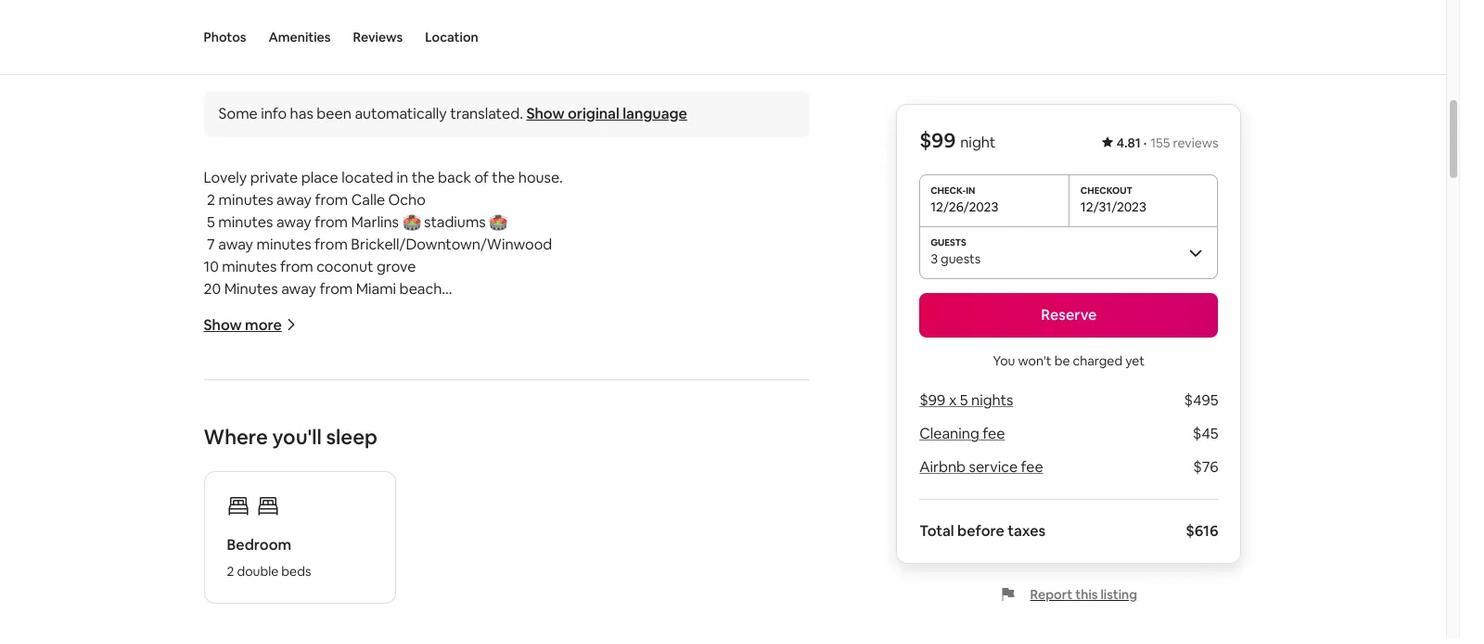 Task type: locate. For each thing, give the bounding box(es) containing it.
5
[[207, 212, 215, 232], [960, 391, 969, 410]]

location
[[425, 29, 479, 45]]

12/26/2023
[[931, 199, 999, 215]]

2 left double
[[227, 563, 234, 580]]

0 vertical spatial fee
[[983, 424, 1006, 444]]

report
[[1031, 587, 1073, 603]]

located up calle
[[342, 168, 394, 187]]

looking
[[527, 368, 577, 388]]

photos
[[204, 29, 246, 45]]

0 vertical spatial 5
[[207, 212, 215, 232]]

0 vertical spatial show
[[527, 104, 565, 123]]

0 horizontal spatial 2
[[207, 190, 215, 210]]

a
[[603, 368, 611, 388]]

for for studio
[[305, 368, 325, 388]]

🏟 right stadiums
[[489, 212, 508, 232]]

0 vertical spatial to
[[655, 368, 670, 388]]

automatically
[[355, 104, 447, 123]]

5 right x
[[960, 391, 969, 410]]

guests
[[941, 251, 981, 267]]

yet
[[1126, 353, 1145, 369]]

1 vertical spatial place
[[615, 368, 652, 388]]

show left original
[[527, 104, 565, 123]]

$495
[[1185, 391, 1219, 410]]

reserve
[[1042, 305, 1097, 325]]

visit👨‍👩‍👧‍👦👩‍👩‍👧‍👧👩‍👧‍👦👩‍👦👨‍❤️‍💋‍👨👨‍❤️‍👨
[[283, 391, 421, 410]]

show
[[527, 104, 565, 123], [204, 315, 242, 335]]

show down 20
[[204, 315, 242, 335]]

0 vertical spatial $99
[[920, 127, 956, 153]]

1 vertical spatial $99
[[920, 391, 946, 410]]

centrally located for miami tourist spot
[[204, 301, 470, 321]]

to left get
[[315, 457, 330, 477]]

1 horizontal spatial to
[[655, 368, 670, 388]]

located down minutes
[[268, 301, 320, 321]]

$45
[[1193, 424, 1219, 444]]

service
[[969, 458, 1018, 477]]

to inside perfect studio for families/couples/bestfriends looking for a place to stay during your vacation or visit👨‍👩‍👧‍👦👩‍👩‍👧‍👧👩‍👧‍👦👩‍👦👨‍❤️‍💋‍👨👨‍❤️‍👨
[[655, 368, 670, 388]]

double
[[237, 563, 279, 580]]

some info has been automatically translated. show original language
[[219, 104, 688, 123]]

place
[[301, 168, 338, 187], [615, 368, 652, 388]]

vacation
[[204, 391, 262, 410]]

fee up service
[[983, 424, 1006, 444]]

1 🏟 from the left
[[402, 212, 421, 232]]

more
[[245, 315, 282, 335]]

for left a on the bottom left of page
[[580, 368, 600, 388]]

show more button
[[204, 315, 297, 335]]

during
[[705, 368, 749, 388]]

0 vertical spatial located
[[342, 168, 394, 187]]

20
[[204, 279, 221, 299]]

🏟 down ocho
[[402, 212, 421, 232]]

1 horizontal spatial 2
[[227, 563, 234, 580]]

night
[[961, 133, 996, 152]]

for
[[323, 301, 343, 321], [305, 368, 325, 388], [580, 368, 600, 388]]

private
[[250, 168, 298, 187]]

before
[[958, 522, 1005, 541]]

perfect studio for families/couples/bestfriends looking for a place to stay during your vacation or visit👨‍👩‍👧‍👦👩‍👩‍👧‍👧👩‍👧‍👦👩‍👦👨‍❤️‍💋‍👨👨‍❤️‍👨
[[204, 368, 786, 410]]

beds
[[282, 563, 311, 580]]

for left miami at the left
[[323, 301, 343, 321]]

minutes
[[224, 279, 278, 299]]

lovely
[[204, 168, 247, 187]]

the left the city on the bottom
[[411, 457, 435, 477]]

the
[[204, 457, 230, 477]]

0 horizontal spatial located
[[268, 301, 320, 321]]

1 $99 from the top
[[920, 127, 956, 153]]

$99 left night
[[920, 127, 956, 153]]

0 vertical spatial place
[[301, 168, 338, 187]]

where
[[204, 424, 268, 450]]

1 vertical spatial show
[[204, 315, 242, 335]]

5 up 7
[[207, 212, 215, 232]]

1 vertical spatial 2
[[227, 563, 234, 580]]

to left stay
[[655, 368, 670, 388]]

sleep
[[326, 424, 378, 450]]

0 horizontal spatial 5
[[207, 212, 215, 232]]

1 vertical spatial fee
[[1021, 458, 1044, 477]]

coconut
[[317, 257, 374, 276]]

taxes
[[1008, 522, 1046, 541]]

place inside lovely private place located in the back of the house. 2 minutes away from calle ocho 5 minutes away from marlins 🏟 stadiums 🏟 7 away minutes from brickell/downtown/winwood 10 minutes from coconut grove 20 minutes away from miami beach
[[301, 168, 338, 187]]

1 horizontal spatial place
[[615, 368, 652, 388]]

airbnb
[[920, 458, 966, 477]]

place right a on the bottom left of page
[[615, 368, 652, 388]]

2
[[207, 190, 215, 210], [227, 563, 234, 580]]

place inside perfect studio for families/couples/bestfriends looking for a place to stay during your vacation or visit👨‍👩‍👧‍👦👩‍👩‍👧‍👧👩‍👧‍👦👩‍👦👨‍❤️‍💋‍👨👨‍❤️‍👨
[[615, 368, 652, 388]]

$99 left x
[[920, 391, 946, 410]]

from left coconut
[[280, 257, 313, 276]]

lovely private place located in the back of the house. 2 minutes away from calle ocho 5 minutes away from marlins 🏟 stadiums 🏟 7 away minutes from brickell/downtown/winwood 10 minutes from coconut grove 20 minutes away from miami beach
[[204, 168, 563, 299]]

1 horizontal spatial show
[[527, 104, 565, 123]]

charged
[[1073, 353, 1123, 369]]

minutes
[[219, 190, 273, 210], [218, 212, 273, 232], [257, 235, 311, 254], [222, 257, 277, 276]]

1 horizontal spatial fee
[[1021, 458, 1044, 477]]

·
[[1144, 135, 1147, 151]]

miami
[[356, 279, 396, 299]]

from left calle
[[315, 190, 348, 210]]

back
[[438, 168, 471, 187]]

2 $99 from the top
[[920, 391, 946, 410]]

miami
[[346, 301, 388, 321]]

the
[[412, 168, 435, 187], [492, 168, 515, 187], [411, 457, 435, 477]]

place right private
[[301, 168, 338, 187]]

reserve button
[[920, 293, 1219, 338]]

0 horizontal spatial 🏟
[[402, 212, 421, 232]]

get
[[333, 457, 357, 477]]

2 down lovely
[[207, 190, 215, 210]]

in
[[397, 168, 409, 187]]

1 horizontal spatial 🏟
[[489, 212, 508, 232]]

grove
[[377, 257, 416, 276]]

3
[[931, 251, 938, 267]]

1 vertical spatial 5
[[960, 391, 969, 410]]

nights
[[972, 391, 1014, 410]]

for right studio in the bottom of the page
[[305, 368, 325, 388]]

total
[[920, 522, 955, 541]]

1 vertical spatial to
[[315, 457, 330, 477]]

0 horizontal spatial place
[[301, 168, 338, 187]]

this
[[1076, 587, 1098, 603]]

fee right service
[[1021, 458, 1044, 477]]

located inside lovely private place located in the back of the house. 2 minutes away from calle ocho 5 minutes away from marlins 🏟 stadiums 🏟 7 away minutes from brickell/downtown/winwood 10 minutes from coconut grove 20 minutes away from miami beach
[[342, 168, 394, 187]]

$99
[[920, 127, 956, 153], [920, 391, 946, 410]]

0 horizontal spatial to
[[315, 457, 330, 477]]

7
[[207, 235, 215, 254]]

0 vertical spatial 2
[[207, 190, 215, 210]]

2 inside lovely private place located in the back of the house. 2 minutes away from calle ocho 5 minutes away from marlins 🏟 stadiums 🏟 7 away minutes from brickell/downtown/winwood 10 minutes from coconut grove 20 minutes away from miami beach
[[207, 190, 215, 210]]

photos button
[[204, 0, 246, 74]]

2 inside bedroom 2 double beds
[[227, 563, 234, 580]]

155
[[1151, 135, 1171, 151]]

1 horizontal spatial located
[[342, 168, 394, 187]]



Task type: describe. For each thing, give the bounding box(es) containing it.
the right in
[[412, 168, 435, 187]]

$99 for $99 x 5 nights
[[920, 391, 946, 410]]

3 guests
[[931, 251, 981, 267]]

brickell/downtown/winwood
[[351, 235, 553, 254]]

x
[[949, 391, 957, 410]]

won't
[[1019, 353, 1052, 369]]

bedroom 2 double beds
[[227, 535, 311, 580]]

has
[[290, 104, 314, 123]]

$76
[[1194, 458, 1219, 477]]

cleaning fee
[[920, 424, 1006, 444]]

you'll
[[272, 424, 322, 450]]

$99 x 5 nights
[[920, 391, 1014, 410]]

bedroom
[[227, 535, 292, 555]]

uber.
[[480, 457, 516, 477]]

some
[[219, 104, 258, 123]]

reviews
[[353, 29, 403, 45]]

from left marlins
[[315, 212, 348, 232]]

tourist
[[391, 301, 436, 321]]

cleaning
[[920, 424, 980, 444]]

location button
[[425, 0, 479, 74]]

stay
[[673, 368, 701, 388]]

around
[[360, 457, 408, 477]]

0 horizontal spatial show
[[204, 315, 242, 335]]

report this listing button
[[1001, 587, 1138, 603]]

easiest
[[233, 457, 281, 477]]

the easiest way to get around the city is uber.
[[204, 457, 516, 477]]

2 🏟 from the left
[[489, 212, 508, 232]]

is
[[466, 457, 476, 477]]

info
[[261, 104, 287, 123]]

show original language button
[[527, 104, 688, 123]]

total before taxes
[[920, 522, 1046, 541]]

from up coconut
[[315, 235, 348, 254]]

studio
[[258, 368, 302, 388]]

you won't be charged yet
[[994, 353, 1145, 369]]

amenities button
[[269, 0, 331, 74]]

reviews button
[[353, 0, 403, 74]]

families/couples/bestfriends
[[328, 368, 524, 388]]

beach
[[400, 279, 442, 299]]

from up centrally located for miami tourist spot
[[320, 279, 353, 299]]

amenities
[[269, 29, 331, 45]]

city
[[438, 457, 463, 477]]

12/31/2023
[[1081, 199, 1147, 215]]

translated.
[[450, 104, 523, 123]]

airbnb service fee
[[920, 458, 1044, 477]]

1 vertical spatial located
[[268, 301, 320, 321]]

5 inside lovely private place located in the back of the house. 2 minutes away from calle ocho 5 minutes away from marlins 🏟 stadiums 🏟 7 away minutes from brickell/downtown/winwood 10 minutes from coconut grove 20 minutes away from miami beach
[[207, 212, 215, 232]]

the right of
[[492, 168, 515, 187]]

show more
[[204, 315, 282, 335]]

of
[[475, 168, 489, 187]]

4.81
[[1117, 135, 1141, 151]]

cleaning fee button
[[920, 424, 1006, 444]]

where you'll sleep
[[204, 424, 378, 450]]

marlins
[[351, 212, 399, 232]]

been
[[317, 104, 352, 123]]

10
[[204, 257, 219, 276]]

spot
[[439, 301, 470, 321]]

report this listing
[[1031, 587, 1138, 603]]

centrally
[[204, 301, 265, 321]]

ocho
[[388, 190, 426, 210]]

$616
[[1186, 522, 1219, 541]]

3 guests button
[[920, 226, 1219, 278]]

calle
[[351, 190, 385, 210]]

airbnb service fee button
[[920, 458, 1044, 477]]

0 horizontal spatial fee
[[983, 424, 1006, 444]]

original
[[568, 104, 620, 123]]

1 horizontal spatial 5
[[960, 391, 969, 410]]

reviews
[[1174, 135, 1219, 151]]

listing
[[1101, 587, 1138, 603]]

house.
[[519, 168, 563, 187]]

way
[[284, 457, 312, 477]]

be
[[1055, 353, 1071, 369]]

$99 for $99 night
[[920, 127, 956, 153]]

$99 night
[[920, 127, 996, 153]]

for for located
[[323, 301, 343, 321]]

$99 x 5 nights button
[[920, 391, 1014, 410]]

stadiums
[[424, 212, 486, 232]]



Task type: vqa. For each thing, say whether or not it's contained in the screenshot.
DEUTSCH inside "Deutsch Luxemburg"
no



